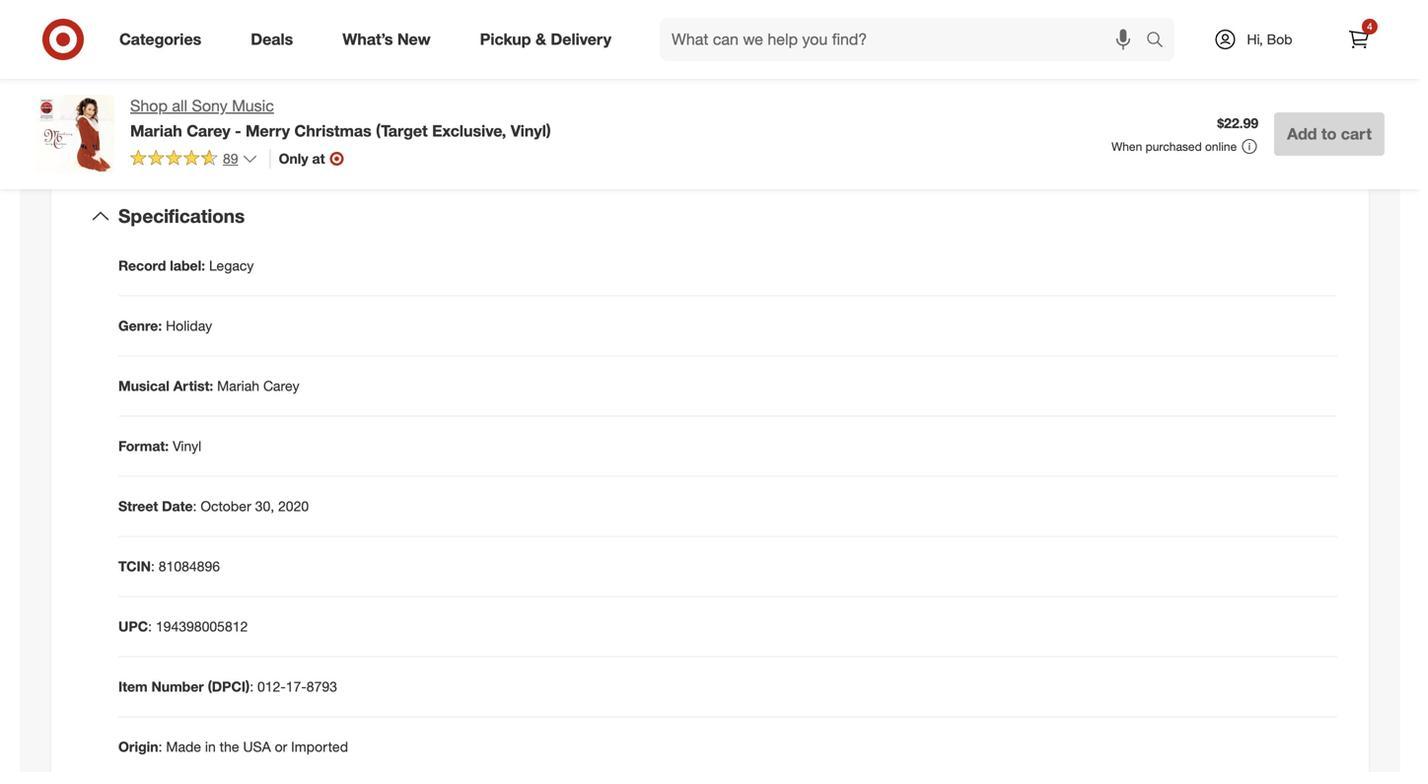 Task type: locate. For each thing, give the bounding box(es) containing it.
to right add at the right top of the page
[[1322, 124, 1337, 144]]

joy
[[759, 39, 781, 56]]

the right in
[[220, 738, 239, 755]]

1 horizontal spatial carey
[[263, 377, 299, 394]]

vinyl
[[173, 437, 201, 455]]

new
[[397, 30, 431, 49]]

cart
[[1341, 124, 1372, 144]]

0 vertical spatial the
[[800, 39, 820, 56]]

to right "joy"
[[784, 39, 797, 56]]

89 link
[[130, 149, 258, 171]]

mariah right the artist:
[[217, 377, 260, 394]]

town
[[916, 78, 948, 96]]

4 link
[[1337, 18, 1381, 61]]

shop
[[130, 96, 168, 115]]

to
[[784, 39, 797, 56], [900, 78, 912, 96], [1322, 124, 1337, 144]]

musical artist: mariah carey
[[118, 377, 299, 394]]

30,
[[255, 497, 274, 515]]

only at
[[279, 150, 325, 167]]

the inside side 2 1. joy to the world 2. jesus born on this day 3. santa claus is comin' to town
[[800, 39, 820, 56]]

to inside button
[[1322, 124, 1337, 144]]

1 vertical spatial to
[[900, 78, 912, 96]]

1 vertical spatial carey
[[263, 377, 299, 394]]

0 horizontal spatial the
[[220, 738, 239, 755]]

: left the 81084896 at the bottom left of the page
[[151, 558, 155, 575]]

012-
[[257, 678, 286, 695]]

0 horizontal spatial mariah
[[130, 121, 182, 140]]

0 vertical spatial mariah
[[130, 121, 182, 140]]

santa
[[759, 78, 795, 96]]

vinyl)
[[511, 121, 551, 140]]

carey
[[187, 121, 230, 140], [263, 377, 299, 394]]

deals link
[[234, 18, 318, 61]]

add to cart
[[1287, 124, 1372, 144]]

exclusive,
[[432, 121, 506, 140]]

carey inside "shop all sony music mariah carey - merry christmas (target exclusive, vinyl)"
[[187, 121, 230, 140]]

day
[[881, 59, 905, 76]]

:
[[193, 497, 197, 515], [151, 558, 155, 575], [148, 618, 152, 635], [250, 678, 254, 695], [158, 738, 162, 755]]

2.
[[744, 59, 755, 76]]

upc : 194398005812
[[118, 618, 248, 635]]

carey right the artist:
[[263, 377, 299, 394]]

0 horizontal spatial carey
[[187, 121, 230, 140]]

1 vertical spatial the
[[220, 738, 239, 755]]

1.
[[744, 39, 755, 56]]

1 horizontal spatial mariah
[[217, 377, 260, 394]]

genre: holiday
[[118, 317, 212, 334]]

hi,
[[1247, 31, 1263, 48]]

online
[[1205, 139, 1237, 154]]

artist:
[[173, 377, 213, 394]]

is
[[838, 78, 848, 96]]

carey down the sony
[[187, 121, 230, 140]]

imported
[[291, 738, 348, 755]]

mariah
[[130, 121, 182, 140], [217, 377, 260, 394]]

purchased
[[1146, 139, 1202, 154]]

1 horizontal spatial to
[[900, 78, 912, 96]]

legacy
[[209, 257, 254, 274]]

bob
[[1267, 31, 1293, 48]]

christmas
[[294, 121, 372, 140]]

origin : made in the usa or imported
[[118, 738, 348, 755]]

this
[[852, 59, 878, 76]]

81084896
[[159, 558, 220, 575]]

: left made
[[158, 738, 162, 755]]

add to cart button
[[1275, 112, 1385, 156]]

made
[[166, 738, 201, 755]]

merry
[[246, 121, 290, 140]]

mariah down shop
[[130, 121, 182, 140]]

2 vertical spatial to
[[1322, 124, 1337, 144]]

0 vertical spatial carey
[[187, 121, 230, 140]]

2
[[775, 19, 783, 37]]

(target
[[376, 121, 428, 140]]

2 horizontal spatial to
[[1322, 124, 1337, 144]]

: left 194398005812
[[148, 618, 152, 635]]

0 horizontal spatial to
[[784, 39, 797, 56]]

the
[[800, 39, 820, 56], [220, 738, 239, 755]]

format:
[[118, 437, 169, 455]]

format: vinyl
[[118, 437, 201, 455]]

0 vertical spatial to
[[784, 39, 797, 56]]

1 horizontal spatial the
[[800, 39, 820, 56]]

what's
[[343, 30, 393, 49]]

to down the day
[[900, 78, 912, 96]]

the up born
[[800, 39, 820, 56]]

record
[[118, 257, 166, 274]]

street date : october 30, 2020
[[118, 497, 309, 515]]



Task type: describe. For each thing, give the bounding box(es) containing it.
what's new
[[343, 30, 431, 49]]

world
[[824, 39, 860, 56]]

categories link
[[103, 18, 226, 61]]

october
[[201, 497, 251, 515]]

89
[[223, 150, 238, 167]]

sony
[[192, 96, 228, 115]]

&
[[536, 30, 546, 49]]

item number (dpci) : 012-17-8793
[[118, 678, 337, 695]]

record label: legacy
[[118, 257, 254, 274]]

tcin
[[118, 558, 151, 575]]

specifications
[[118, 205, 245, 227]]

origin
[[118, 738, 158, 755]]

pickup & delivery link
[[463, 18, 636, 61]]

3.
[[744, 78, 755, 96]]

4
[[1367, 20, 1373, 33]]

usa
[[243, 738, 271, 755]]

search
[[1137, 32, 1185, 51]]

: for 81084896
[[151, 558, 155, 575]]

music
[[232, 96, 274, 115]]

image of mariah carey - merry christmas (target exclusive, vinyl) image
[[36, 95, 114, 174]]

on
[[833, 59, 848, 76]]

at
[[312, 150, 325, 167]]

side 2 1. joy to the world 2. jesus born on this day 3. santa claus is comin' to town
[[744, 19, 948, 96]]

delivery
[[551, 30, 612, 49]]

item
[[118, 678, 148, 695]]

genre:
[[118, 317, 162, 334]]

what's new link
[[326, 18, 455, 61]]

label:
[[170, 257, 205, 274]]

pickup & delivery
[[480, 30, 612, 49]]

17-
[[286, 678, 307, 695]]

add
[[1287, 124, 1317, 144]]

categories
[[119, 30, 201, 49]]

1 vertical spatial mariah
[[217, 377, 260, 394]]

in
[[205, 738, 216, 755]]

when purchased online
[[1112, 139, 1237, 154]]

8793
[[307, 678, 337, 695]]

when
[[1112, 139, 1142, 154]]

musical
[[118, 377, 169, 394]]

-
[[235, 121, 241, 140]]

date
[[162, 497, 193, 515]]

claus
[[799, 78, 834, 96]]

holiday
[[166, 317, 212, 334]]

side
[[744, 19, 771, 37]]

jesus
[[759, 59, 795, 76]]

number
[[151, 678, 204, 695]]

2020
[[278, 497, 309, 515]]

$22.99
[[1217, 115, 1259, 132]]

: for made
[[158, 738, 162, 755]]

: for 194398005812
[[148, 618, 152, 635]]

mariah inside "shop all sony music mariah carey - merry christmas (target exclusive, vinyl)"
[[130, 121, 182, 140]]

deals
[[251, 30, 293, 49]]

: left october
[[193, 497, 197, 515]]

only
[[279, 150, 308, 167]]

upc
[[118, 618, 148, 635]]

search button
[[1137, 18, 1185, 65]]

or
[[275, 738, 287, 755]]

hi, bob
[[1247, 31, 1293, 48]]

comin'
[[852, 78, 896, 96]]

specifications button
[[67, 185, 1353, 248]]

: left the 012-
[[250, 678, 254, 695]]

born
[[799, 59, 829, 76]]

shop all sony music mariah carey - merry christmas (target exclusive, vinyl)
[[130, 96, 551, 140]]

pickup
[[480, 30, 531, 49]]

tcin : 81084896
[[118, 558, 220, 575]]

What can we help you find? suggestions appear below search field
[[660, 18, 1151, 61]]

(dpci)
[[208, 678, 250, 695]]

all
[[172, 96, 187, 115]]

194398005812
[[156, 618, 248, 635]]



Task type: vqa. For each thing, say whether or not it's contained in the screenshot.
ONLY SHIPS WITH $35 ORDERS SHIPS FREE WITH $35 ORDERS EXCLUSIONS APPLY.
no



